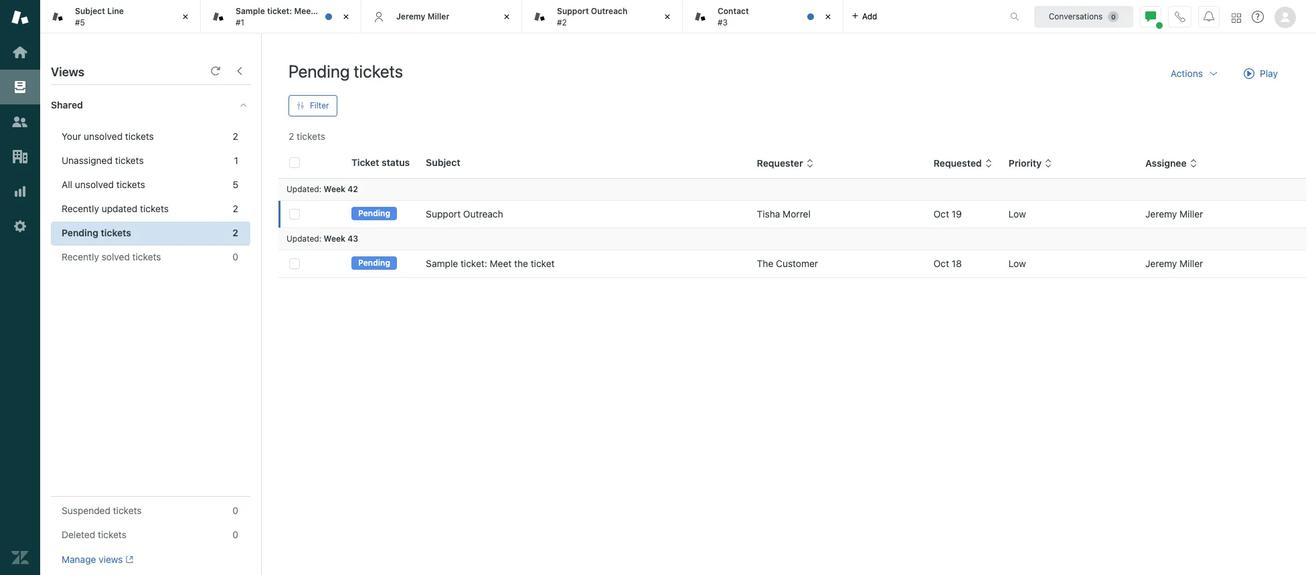 Task type: vqa. For each thing, say whether or not it's contained in the screenshot.
ticket to the right
yes



Task type: locate. For each thing, give the bounding box(es) containing it.
2 vertical spatial miller
[[1180, 258, 1204, 269]]

1 low from the top
[[1009, 208, 1026, 220]]

meet for sample ticket: meet the ticket
[[490, 258, 512, 269]]

2 0 from the top
[[233, 505, 238, 516]]

jeremy miller
[[396, 11, 450, 21], [1146, 208, 1204, 220], [1146, 258, 1204, 269]]

sample for sample ticket: meet the ticket
[[426, 258, 458, 269]]

0 horizontal spatial close image
[[500, 10, 514, 23]]

views image
[[11, 78, 29, 96]]

0 vertical spatial miller
[[428, 11, 450, 21]]

jeremy
[[396, 11, 426, 21], [1146, 208, 1177, 220], [1146, 258, 1177, 269]]

0
[[233, 251, 238, 262], [233, 505, 238, 516], [233, 529, 238, 540]]

priority button
[[1009, 157, 1053, 169]]

1 vertical spatial 0
[[233, 505, 238, 516]]

support outreach #2
[[557, 6, 628, 27]]

unsolved for your
[[84, 131, 123, 142]]

jeremy miller for the customer
[[1146, 258, 1204, 269]]

unsolved down unassigned
[[75, 179, 114, 190]]

0 horizontal spatial sample
[[236, 6, 265, 16]]

1 vertical spatial subject
[[426, 157, 460, 168]]

deleted
[[62, 529, 95, 540]]

2 oct from the top
[[934, 258, 949, 269]]

row up customer
[[279, 201, 1306, 228]]

row
[[279, 201, 1306, 228], [279, 250, 1306, 278]]

0 vertical spatial meet
[[294, 6, 314, 16]]

miller for tisha morrel
[[1180, 208, 1204, 220]]

2 recently from the top
[[62, 251, 99, 262]]

the
[[316, 6, 329, 16], [514, 258, 528, 269]]

updated: week 42
[[287, 184, 358, 194]]

3 close image from the left
[[822, 10, 835, 23]]

0 vertical spatial unsolved
[[84, 131, 123, 142]]

ticket
[[331, 6, 354, 16], [531, 258, 555, 269]]

updated: left 43
[[287, 234, 322, 244]]

0 vertical spatial subject
[[75, 6, 105, 16]]

close image
[[500, 10, 514, 23], [661, 10, 674, 23]]

pending tickets up the recently solved tickets
[[62, 227, 131, 238]]

1 horizontal spatial the
[[514, 258, 528, 269]]

play
[[1260, 68, 1278, 79]]

2 tab from the left
[[201, 0, 362, 33]]

low
[[1009, 208, 1026, 220], [1009, 258, 1026, 269]]

0 vertical spatial sample
[[236, 6, 265, 16]]

1 vertical spatial week
[[324, 234, 346, 244]]

meet inside sample ticket: meet the ticket #1
[[294, 6, 314, 16]]

outreach
[[591, 6, 628, 16], [463, 208, 503, 220]]

2 vertical spatial 0
[[233, 529, 238, 540]]

1 horizontal spatial ticket
[[531, 258, 555, 269]]

0 vertical spatial pending tickets
[[289, 61, 403, 81]]

filter
[[310, 100, 329, 110]]

ticket: for sample ticket: meet the ticket
[[461, 258, 487, 269]]

0 horizontal spatial subject
[[75, 6, 105, 16]]

0 vertical spatial recently
[[62, 203, 99, 214]]

1 vertical spatial support
[[426, 208, 461, 220]]

jeremy inside jeremy miller tab
[[396, 11, 426, 21]]

week
[[324, 184, 346, 194], [324, 234, 346, 244]]

0 for suspended tickets
[[233, 505, 238, 516]]

1 vertical spatial outreach
[[463, 208, 503, 220]]

1 close image from the left
[[500, 10, 514, 23]]

support for support outreach #2
[[557, 6, 589, 16]]

pending tickets up filter
[[289, 61, 403, 81]]

tab containing subject line
[[40, 0, 201, 33]]

suspended
[[62, 505, 110, 516]]

1 vertical spatial recently
[[62, 251, 99, 262]]

1 horizontal spatial sample
[[426, 258, 458, 269]]

updated: left 42
[[287, 184, 322, 194]]

1 vertical spatial unsolved
[[75, 179, 114, 190]]

ticket inside "link"
[[531, 258, 555, 269]]

1 vertical spatial low
[[1009, 258, 1026, 269]]

1 vertical spatial jeremy
[[1146, 208, 1177, 220]]

1 vertical spatial sample
[[426, 258, 458, 269]]

miller
[[428, 11, 450, 21], [1180, 208, 1204, 220], [1180, 258, 1204, 269]]

status
[[382, 157, 410, 168]]

2 vertical spatial jeremy miller
[[1146, 258, 1204, 269]]

support
[[557, 6, 589, 16], [426, 208, 461, 220]]

updated:
[[287, 184, 322, 194], [287, 234, 322, 244]]

0 vertical spatial updated:
[[287, 184, 322, 194]]

low right 18
[[1009, 258, 1026, 269]]

2 tickets
[[289, 131, 325, 142]]

1 updated: from the top
[[287, 184, 322, 194]]

1 vertical spatial updated:
[[287, 234, 322, 244]]

tickets
[[354, 61, 403, 81], [125, 131, 154, 142], [297, 131, 325, 142], [115, 155, 144, 166], [116, 179, 145, 190], [140, 203, 169, 214], [101, 227, 131, 238], [132, 251, 161, 262], [113, 505, 142, 516], [98, 529, 126, 540]]

jeremy miller tab
[[362, 0, 522, 33]]

unsolved up unassigned tickets
[[84, 131, 123, 142]]

2 week from the top
[[324, 234, 346, 244]]

0 vertical spatial row
[[279, 201, 1306, 228]]

week left 43
[[324, 234, 346, 244]]

meet for sample ticket: meet the ticket #1
[[294, 6, 314, 16]]

ticket: inside sample ticket: meet the ticket #1
[[267, 6, 292, 16]]

unsolved
[[84, 131, 123, 142], [75, 179, 114, 190]]

manage
[[62, 554, 96, 565]]

close image left #3
[[661, 10, 674, 23]]

the inside sample ticket: meet the ticket #1
[[316, 6, 329, 16]]

button displays agent's chat status as online. image
[[1146, 11, 1156, 22]]

1 vertical spatial meet
[[490, 258, 512, 269]]

main element
[[0, 0, 40, 575]]

0 vertical spatial jeremy
[[396, 11, 426, 21]]

tab containing sample ticket: meet the ticket
[[201, 0, 362, 33]]

2 for your unsolved tickets
[[233, 131, 238, 142]]

1 oct from the top
[[934, 208, 949, 220]]

tab
[[40, 0, 201, 33], [201, 0, 362, 33], [522, 0, 683, 33], [683, 0, 844, 33]]

1 tab from the left
[[40, 0, 201, 33]]

0 horizontal spatial ticket:
[[267, 6, 292, 16]]

notifications image
[[1204, 11, 1215, 22]]

1 vertical spatial ticket
[[531, 258, 555, 269]]

oct 18
[[934, 258, 962, 269]]

support inside 'row'
[[426, 208, 461, 220]]

unassigned tickets
[[62, 155, 144, 166]]

subject right status
[[426, 157, 460, 168]]

close image inside jeremy miller tab
[[500, 10, 514, 23]]

1 row from the top
[[279, 201, 1306, 228]]

recently solved tickets
[[62, 251, 161, 262]]

0 vertical spatial the
[[316, 6, 329, 16]]

1 week from the top
[[324, 184, 346, 194]]

2 close image from the left
[[340, 10, 353, 23]]

support outreach
[[426, 208, 503, 220]]

low for oct 19
[[1009, 208, 1026, 220]]

0 vertical spatial outreach
[[591, 6, 628, 16]]

2 updated: from the top
[[287, 234, 322, 244]]

ticket
[[352, 157, 379, 168]]

your
[[62, 131, 81, 142]]

oct left 18
[[934, 258, 949, 269]]

0 horizontal spatial close image
[[179, 10, 192, 23]]

2 vertical spatial jeremy
[[1146, 258, 1177, 269]]

zendesk image
[[11, 549, 29, 567]]

miller inside tab
[[428, 11, 450, 21]]

2 for pending tickets
[[233, 227, 238, 238]]

subject
[[75, 6, 105, 16], [426, 157, 460, 168]]

1 horizontal spatial close image
[[340, 10, 353, 23]]

tab containing contact
[[683, 0, 844, 33]]

1 vertical spatial pending tickets
[[62, 227, 131, 238]]

get started image
[[11, 44, 29, 61]]

0 for recently solved tickets
[[233, 251, 238, 262]]

3 0 from the top
[[233, 529, 238, 540]]

pending up filter
[[289, 61, 350, 81]]

(opens in a new tab) image
[[123, 556, 133, 564]]

0 vertical spatial oct
[[934, 208, 949, 220]]

unsolved for all
[[75, 179, 114, 190]]

shared heading
[[40, 85, 261, 125]]

support inside support outreach #2
[[557, 6, 589, 16]]

the for sample ticket: meet the ticket
[[514, 258, 528, 269]]

1 horizontal spatial pending tickets
[[289, 61, 403, 81]]

0 vertical spatial ticket
[[331, 6, 354, 16]]

subject up #5
[[75, 6, 105, 16]]

recently for recently solved tickets
[[62, 251, 99, 262]]

0 vertical spatial ticket:
[[267, 6, 292, 16]]

suspended tickets
[[62, 505, 142, 516]]

outreach inside 'row'
[[463, 208, 503, 220]]

pending down 43
[[358, 258, 390, 268]]

recently
[[62, 203, 99, 214], [62, 251, 99, 262]]

sample inside "link"
[[426, 258, 458, 269]]

0 horizontal spatial support
[[426, 208, 461, 220]]

ticket status
[[352, 157, 410, 168]]

actions
[[1171, 68, 1203, 79]]

2 close image from the left
[[661, 10, 674, 23]]

recently down all
[[62, 203, 99, 214]]

week left 42
[[324, 184, 346, 194]]

the
[[757, 258, 774, 269]]

jeremy miller inside tab
[[396, 11, 450, 21]]

0 vertical spatial 0
[[233, 251, 238, 262]]

1
[[234, 155, 238, 166]]

0 vertical spatial week
[[324, 184, 346, 194]]

1 horizontal spatial support
[[557, 6, 589, 16]]

0 vertical spatial support
[[557, 6, 589, 16]]

close image
[[179, 10, 192, 23], [340, 10, 353, 23], [822, 10, 835, 23]]

jeremy miller for tisha morrel
[[1146, 208, 1204, 220]]

4 tab from the left
[[683, 0, 844, 33]]

close image left #2
[[500, 10, 514, 23]]

0 vertical spatial low
[[1009, 208, 1026, 220]]

oct for oct 19
[[934, 208, 949, 220]]

morrel
[[783, 208, 811, 220]]

views
[[51, 65, 84, 79]]

sample up "#1"
[[236, 6, 265, 16]]

row down morrel
[[279, 250, 1306, 278]]

oct for oct 18
[[934, 258, 949, 269]]

ticket:
[[267, 6, 292, 16], [461, 258, 487, 269]]

1 vertical spatial oct
[[934, 258, 949, 269]]

1 vertical spatial row
[[279, 250, 1306, 278]]

2
[[233, 131, 238, 142], [289, 131, 294, 142], [233, 203, 238, 214], [233, 227, 238, 238]]

pending up the recently solved tickets
[[62, 227, 98, 238]]

pending
[[289, 61, 350, 81], [358, 208, 390, 219], [62, 227, 98, 238], [358, 258, 390, 268]]

#2
[[557, 17, 567, 27]]

1 horizontal spatial subject
[[426, 157, 460, 168]]

admin image
[[11, 218, 29, 235]]

1 0 from the top
[[233, 251, 238, 262]]

ticket: inside "link"
[[461, 258, 487, 269]]

sample ticket: meet the ticket #1
[[236, 6, 354, 27]]

1 vertical spatial the
[[514, 258, 528, 269]]

tisha
[[757, 208, 780, 220]]

subject for subject
[[426, 157, 460, 168]]

requested button
[[934, 157, 993, 169]]

1 horizontal spatial meet
[[490, 258, 512, 269]]

1 vertical spatial ticket:
[[461, 258, 487, 269]]

1 horizontal spatial outreach
[[591, 6, 628, 16]]

contact #3
[[718, 6, 749, 27]]

meet
[[294, 6, 314, 16], [490, 258, 512, 269]]

2 horizontal spatial close image
[[822, 10, 835, 23]]

1 vertical spatial jeremy miller
[[1146, 208, 1204, 220]]

pending tickets
[[289, 61, 403, 81], [62, 227, 131, 238]]

0 horizontal spatial meet
[[294, 6, 314, 16]]

outreach inside support outreach #2
[[591, 6, 628, 16]]

3 tab from the left
[[522, 0, 683, 33]]

meet inside "link"
[[490, 258, 512, 269]]

manage views
[[62, 554, 123, 565]]

oct left the 19
[[934, 208, 949, 220]]

ticket inside sample ticket: meet the ticket #1
[[331, 6, 354, 16]]

1 vertical spatial miller
[[1180, 208, 1204, 220]]

0 horizontal spatial outreach
[[463, 208, 503, 220]]

updated: week 43
[[287, 234, 358, 244]]

sample down support outreach link
[[426, 258, 458, 269]]

1 recently from the top
[[62, 203, 99, 214]]

0 horizontal spatial ticket
[[331, 6, 354, 16]]

oct
[[934, 208, 949, 220], [934, 258, 949, 269]]

subject inside subject line #5
[[75, 6, 105, 16]]

the inside "link"
[[514, 258, 528, 269]]

reporting image
[[11, 183, 29, 200]]

add
[[862, 11, 878, 21]]

1 horizontal spatial ticket:
[[461, 258, 487, 269]]

sample inside sample ticket: meet the ticket #1
[[236, 6, 265, 16]]

all unsolved tickets
[[62, 179, 145, 190]]

0 horizontal spatial the
[[316, 6, 329, 16]]

1 horizontal spatial close image
[[661, 10, 674, 23]]

sample
[[236, 6, 265, 16], [426, 258, 458, 269]]

0 for deleted tickets
[[233, 529, 238, 540]]

0 vertical spatial jeremy miller
[[396, 11, 450, 21]]

shared button
[[40, 85, 226, 125]]

assignee button
[[1146, 157, 1198, 169]]

support outreach link
[[426, 208, 503, 221]]

low down priority
[[1009, 208, 1026, 220]]

2 row from the top
[[279, 250, 1306, 278]]

2 low from the top
[[1009, 258, 1026, 269]]

recently left "solved"
[[62, 251, 99, 262]]

line
[[107, 6, 124, 16]]



Task type: describe. For each thing, give the bounding box(es) containing it.
solved
[[102, 251, 130, 262]]

week for week 43
[[324, 234, 346, 244]]

play button
[[1233, 60, 1290, 87]]

requester button
[[757, 157, 814, 169]]

18
[[952, 258, 962, 269]]

refresh views pane image
[[210, 66, 221, 76]]

oct 19
[[934, 208, 962, 220]]

manage views link
[[62, 554, 133, 566]]

sample ticket: meet the ticket
[[426, 258, 555, 269]]

actions button
[[1160, 60, 1230, 87]]

zendesk products image
[[1232, 13, 1241, 22]]

close image for #1
[[340, 10, 353, 23]]

requester
[[757, 157, 803, 169]]

subject for subject line #5
[[75, 6, 105, 16]]

ticket for sample ticket: meet the ticket #1
[[331, 6, 354, 16]]

5
[[233, 179, 238, 190]]

the for sample ticket: meet the ticket #1
[[316, 6, 329, 16]]

conversations
[[1049, 11, 1103, 21]]

organizations image
[[11, 148, 29, 165]]

all
[[62, 179, 72, 190]]

outreach for support outreach
[[463, 208, 503, 220]]

views
[[99, 554, 123, 565]]

priority
[[1009, 157, 1042, 169]]

jeremy for the customer
[[1146, 258, 1177, 269]]

shared
[[51, 99, 83, 110]]

19
[[952, 208, 962, 220]]

pending up 43
[[358, 208, 390, 219]]

1 close image from the left
[[179, 10, 192, 23]]

#3
[[718, 17, 728, 27]]

subject line #5
[[75, 6, 124, 27]]

unassigned
[[62, 155, 112, 166]]

ticket: for sample ticket: meet the ticket #1
[[267, 6, 292, 16]]

sample ticket: meet the ticket link
[[426, 257, 555, 271]]

customers image
[[11, 113, 29, 131]]

0 horizontal spatial pending tickets
[[62, 227, 131, 238]]

tabs tab list
[[40, 0, 996, 33]]

filter button
[[289, 95, 337, 117]]

recently updated tickets
[[62, 203, 169, 214]]

42
[[348, 184, 358, 194]]

updated
[[102, 203, 137, 214]]

week for week 42
[[324, 184, 346, 194]]

tab containing support outreach
[[522, 0, 683, 33]]

your unsolved tickets
[[62, 131, 154, 142]]

customer
[[776, 258, 818, 269]]

low for oct 18
[[1009, 258, 1026, 269]]

miller for the customer
[[1180, 258, 1204, 269]]

the customer
[[757, 258, 818, 269]]

jeremy for tisha morrel
[[1146, 208, 1177, 220]]

support for support outreach
[[426, 208, 461, 220]]

sample for sample ticket: meet the ticket #1
[[236, 6, 265, 16]]

deleted tickets
[[62, 529, 126, 540]]

row containing support outreach
[[279, 201, 1306, 228]]

get help image
[[1252, 11, 1264, 23]]

outreach for support outreach #2
[[591, 6, 628, 16]]

#5
[[75, 17, 85, 27]]

#1
[[236, 17, 244, 27]]

close image for #3
[[822, 10, 835, 23]]

zendesk support image
[[11, 9, 29, 26]]

updated: for updated: week 42
[[287, 184, 322, 194]]

conversations button
[[1035, 6, 1134, 27]]

contact
[[718, 6, 749, 16]]

tisha morrel
[[757, 208, 811, 220]]

recently for recently updated tickets
[[62, 203, 99, 214]]

assignee
[[1146, 157, 1187, 169]]

43
[[348, 234, 358, 244]]

collapse views pane image
[[234, 66, 245, 76]]

add button
[[844, 0, 886, 33]]

row containing sample ticket: meet the ticket
[[279, 250, 1306, 278]]

requested
[[934, 157, 982, 169]]

updated: for updated: week 43
[[287, 234, 322, 244]]

ticket for sample ticket: meet the ticket
[[531, 258, 555, 269]]

2 for recently updated tickets
[[233, 203, 238, 214]]



